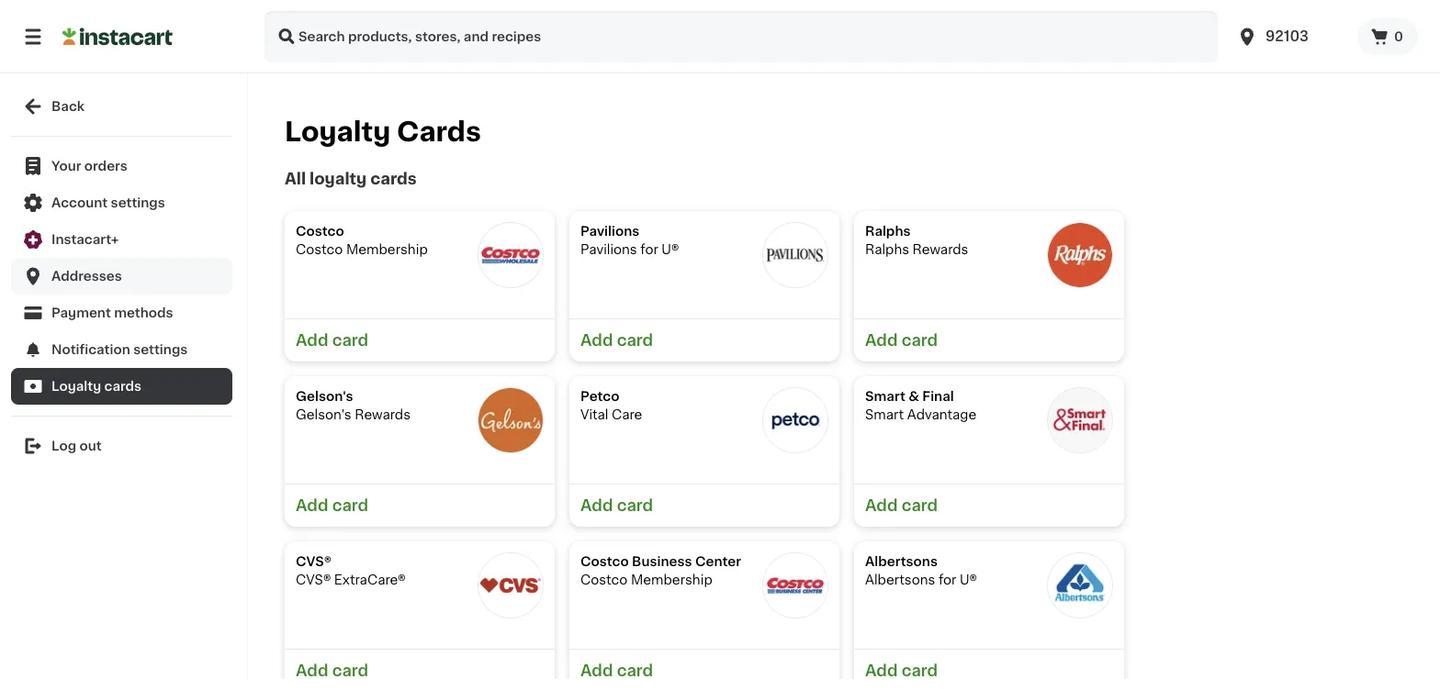 Task type: describe. For each thing, give the bounding box(es) containing it.
business
[[632, 556, 692, 569]]

1 smart from the top
[[865, 390, 906, 403]]

add card for ralphs
[[865, 333, 938, 349]]

costco business center image
[[763, 553, 829, 619]]

methods
[[114, 307, 173, 320]]

add card for albertsons
[[865, 664, 938, 679]]

add card button for ralphs ralphs rewards
[[854, 319, 1125, 362]]

card for vital
[[617, 498, 653, 514]]

add card button for pavilions pavilions for u®
[[570, 319, 840, 362]]

all
[[285, 171, 306, 187]]

1 pavilions from the top
[[581, 225, 640, 238]]

2 ralphs from the top
[[865, 243, 910, 256]]

add card button for cvs® cvs® extracare®
[[285, 650, 555, 680]]

gelson's image
[[478, 388, 544, 454]]

card for pavilions
[[617, 333, 653, 349]]

advantage
[[908, 409, 977, 422]]

0 button
[[1358, 18, 1419, 55]]

loyalty cards link
[[11, 368, 232, 405]]

1 gelson's from the top
[[296, 390, 353, 403]]

card for costco
[[332, 333, 369, 349]]

add for cvs® cvs® extracare®
[[296, 664, 328, 679]]

payment methods link
[[11, 295, 232, 332]]

Search field
[[265, 11, 1218, 62]]

loyalty for loyalty cards
[[51, 380, 101, 393]]

add for petco vital care
[[581, 498, 613, 514]]

1 albertsons from the top
[[865, 556, 938, 569]]

cvs® image
[[478, 553, 544, 619]]

notification
[[51, 344, 130, 356]]

costco business center costco membership
[[581, 556, 741, 587]]

2 smart from the top
[[865, 409, 904, 422]]

add card button for smart & final smart advantage
[[854, 484, 1125, 527]]

add card button for albertsons albertsons for u®
[[854, 650, 1125, 680]]

2 pavilions from the top
[[581, 243, 637, 256]]

add for smart & final smart advantage
[[865, 498, 898, 514]]

1 cvs® from the top
[[296, 556, 332, 569]]

add card for &
[[865, 498, 938, 514]]

for for pavilions
[[641, 243, 658, 256]]

your orders link
[[11, 148, 232, 185]]

log
[[51, 440, 76, 453]]

rewards for gelson's gelson's rewards
[[355, 409, 411, 422]]

card for &
[[902, 498, 938, 514]]

add card for costco
[[296, 333, 369, 349]]

membership inside costco costco membership
[[346, 243, 428, 256]]

&
[[909, 390, 920, 403]]

92103
[[1266, 30, 1309, 43]]

out
[[80, 440, 102, 453]]

u® for pavilions pavilions for u®
[[662, 243, 679, 256]]

ralphs image
[[1047, 222, 1114, 288]]

pavilions pavilions for u®
[[581, 225, 679, 256]]

add card button for costco costco membership
[[285, 319, 555, 362]]

addresses link
[[11, 258, 232, 295]]

center
[[695, 556, 741, 569]]

card for business
[[617, 664, 653, 679]]

albertsons albertsons for u®
[[865, 556, 978, 587]]

extracare®
[[334, 574, 406, 587]]

your orders
[[51, 160, 128, 173]]

2 cvs® from the top
[[296, 574, 331, 587]]

back
[[51, 100, 85, 113]]



Task type: vqa. For each thing, say whether or not it's contained in the screenshot.
ADD associated with Pavilions Pavilions for U®
yes



Task type: locate. For each thing, give the bounding box(es) containing it.
your
[[51, 160, 81, 173]]

1 vertical spatial membership
[[631, 574, 713, 587]]

1 vertical spatial rewards
[[355, 409, 411, 422]]

1 ralphs from the top
[[865, 225, 911, 238]]

0 horizontal spatial membership
[[346, 243, 428, 256]]

add for gelson's gelson's rewards
[[296, 498, 328, 514]]

92103 button
[[1226, 11, 1358, 62]]

account settings
[[51, 197, 165, 209]]

pavilions
[[581, 225, 640, 238], [581, 243, 637, 256]]

petco image
[[763, 388, 829, 454]]

loyalty
[[285, 119, 391, 145], [51, 380, 101, 393]]

add card for gelson's
[[296, 498, 369, 514]]

settings down methods
[[133, 344, 188, 356]]

add card
[[296, 333, 369, 349], [581, 333, 653, 349], [865, 333, 938, 349], [296, 498, 369, 514], [581, 498, 653, 514], [865, 498, 938, 514], [296, 664, 369, 679], [581, 664, 653, 679], [865, 664, 938, 679]]

0 vertical spatial rewards
[[913, 243, 969, 256]]

smart
[[865, 390, 906, 403], [865, 409, 904, 422]]

1 vertical spatial for
[[939, 574, 957, 587]]

petco vital care
[[581, 390, 643, 422]]

2 gelson's from the top
[[296, 409, 352, 422]]

add for costco business center costco membership
[[581, 664, 613, 679]]

cards
[[370, 171, 417, 187], [104, 380, 142, 393]]

add card for business
[[581, 664, 653, 679]]

costco
[[296, 225, 344, 238], [296, 243, 343, 256], [581, 556, 629, 569], [581, 574, 628, 587]]

back link
[[11, 88, 232, 125]]

for for albertsons
[[939, 574, 957, 587]]

u®
[[662, 243, 679, 256], [960, 574, 978, 587]]

1 vertical spatial cards
[[104, 380, 142, 393]]

care
[[612, 409, 643, 422]]

loyalty up the loyalty
[[285, 119, 391, 145]]

loyalty for loyalty cards
[[285, 119, 391, 145]]

smart left advantage
[[865, 409, 904, 422]]

rewards
[[913, 243, 969, 256], [355, 409, 411, 422]]

orders
[[84, 160, 128, 173]]

0 vertical spatial cvs®
[[296, 556, 332, 569]]

payment methods
[[51, 307, 173, 320]]

loyalty
[[310, 171, 367, 187]]

account
[[51, 197, 108, 209]]

1 vertical spatial albertsons
[[865, 574, 936, 587]]

cards down loyalty cards
[[370, 171, 417, 187]]

1 vertical spatial settings
[[133, 344, 188, 356]]

account settings link
[[11, 185, 232, 221]]

2 albertsons from the top
[[865, 574, 936, 587]]

add for costco costco membership
[[296, 333, 328, 349]]

loyalty cards
[[285, 119, 481, 145]]

0 vertical spatial cards
[[370, 171, 417, 187]]

albertsons
[[865, 556, 938, 569], [865, 574, 936, 587]]

add for ralphs ralphs rewards
[[865, 333, 898, 349]]

1 horizontal spatial loyalty
[[285, 119, 391, 145]]

card for albertsons
[[902, 664, 938, 679]]

add card button for costco business center costco membership
[[570, 650, 840, 680]]

rewards inside gelson's gelson's rewards
[[355, 409, 411, 422]]

0
[[1395, 30, 1404, 43]]

1 vertical spatial pavilions
[[581, 243, 637, 256]]

log out
[[51, 440, 102, 453]]

0 vertical spatial gelson's
[[296, 390, 353, 403]]

cards
[[397, 119, 481, 145]]

rewards for ralphs ralphs rewards
[[913, 243, 969, 256]]

instacart logo image
[[62, 26, 173, 48]]

1 vertical spatial cvs®
[[296, 574, 331, 587]]

0 horizontal spatial cards
[[104, 380, 142, 393]]

add for pavilions pavilions for u®
[[581, 333, 613, 349]]

smart & final image
[[1047, 388, 1114, 454]]

add card for cvs®
[[296, 664, 369, 679]]

1 horizontal spatial cards
[[370, 171, 417, 187]]

add card for pavilions
[[581, 333, 653, 349]]

0 horizontal spatial u®
[[662, 243, 679, 256]]

add card button for petco vital care
[[570, 484, 840, 527]]

1 horizontal spatial membership
[[631, 574, 713, 587]]

loyalty cards
[[51, 380, 142, 393]]

settings down the your orders link
[[111, 197, 165, 209]]

settings
[[111, 197, 165, 209], [133, 344, 188, 356]]

notification settings
[[51, 344, 188, 356]]

loyalty down notification
[[51, 380, 101, 393]]

membership
[[346, 243, 428, 256], [631, 574, 713, 587]]

all loyalty cards
[[285, 171, 417, 187]]

for inside pavilions pavilions for u®
[[641, 243, 658, 256]]

pavilions image
[[763, 222, 829, 288]]

u® inside albertsons albertsons for u®
[[960, 574, 978, 587]]

0 vertical spatial loyalty
[[285, 119, 391, 145]]

albertsons image
[[1047, 553, 1114, 619]]

vital
[[581, 409, 609, 422]]

smart & final smart advantage
[[865, 390, 977, 422]]

u® inside pavilions pavilions for u®
[[662, 243, 679, 256]]

0 vertical spatial pavilions
[[581, 225, 640, 238]]

add for albertsons albertsons for u®
[[865, 664, 898, 679]]

addresses
[[51, 270, 122, 283]]

0 horizontal spatial for
[[641, 243, 658, 256]]

0 horizontal spatial rewards
[[355, 409, 411, 422]]

membership inside costco business center costco membership
[[631, 574, 713, 587]]

1 horizontal spatial u®
[[960, 574, 978, 587]]

membership down the all loyalty cards
[[346, 243, 428, 256]]

0 vertical spatial settings
[[111, 197, 165, 209]]

instacart+ link
[[11, 221, 232, 258]]

0 vertical spatial ralphs
[[865, 225, 911, 238]]

1 vertical spatial loyalty
[[51, 380, 101, 393]]

add card for vital
[[581, 498, 653, 514]]

0 vertical spatial u®
[[662, 243, 679, 256]]

1 horizontal spatial rewards
[[913, 243, 969, 256]]

0 vertical spatial for
[[641, 243, 658, 256]]

costco costco membership
[[296, 225, 428, 256]]

add card button
[[285, 319, 555, 362], [570, 319, 840, 362], [854, 319, 1125, 362], [285, 484, 555, 527], [570, 484, 840, 527], [854, 484, 1125, 527], [285, 650, 555, 680], [570, 650, 840, 680], [854, 650, 1125, 680]]

1 vertical spatial smart
[[865, 409, 904, 422]]

add card button for gelson's gelson's rewards
[[285, 484, 555, 527]]

instacart+
[[51, 233, 119, 246]]

u® for albertsons albertsons for u®
[[960, 574, 978, 587]]

gelson's gelson's rewards
[[296, 390, 411, 422]]

0 vertical spatial smart
[[865, 390, 906, 403]]

petco
[[581, 390, 620, 403]]

settings for notification settings
[[133, 344, 188, 356]]

cvs® cvs® extracare®
[[296, 556, 406, 587]]

for
[[641, 243, 658, 256], [939, 574, 957, 587]]

ralphs
[[865, 225, 911, 238], [865, 243, 910, 256]]

cards down notification settings link
[[104, 380, 142, 393]]

cvs®
[[296, 556, 332, 569], [296, 574, 331, 587]]

1 horizontal spatial for
[[939, 574, 957, 587]]

card for ralphs
[[902, 333, 938, 349]]

None search field
[[265, 11, 1218, 62]]

costco image
[[478, 222, 544, 288]]

for inside albertsons albertsons for u®
[[939, 574, 957, 587]]

final
[[923, 390, 954, 403]]

1 vertical spatial ralphs
[[865, 243, 910, 256]]

settings for account settings
[[111, 197, 165, 209]]

gelson's
[[296, 390, 353, 403], [296, 409, 352, 422]]

0 horizontal spatial loyalty
[[51, 380, 101, 393]]

card for cvs®
[[332, 664, 369, 679]]

card for gelson's
[[332, 498, 369, 514]]

92103 button
[[1237, 11, 1347, 62]]

smart left &
[[865, 390, 906, 403]]

1 vertical spatial u®
[[960, 574, 978, 587]]

1 vertical spatial gelson's
[[296, 409, 352, 422]]

card
[[332, 333, 369, 349], [617, 333, 653, 349], [902, 333, 938, 349], [332, 498, 369, 514], [617, 498, 653, 514], [902, 498, 938, 514], [332, 664, 369, 679], [617, 664, 653, 679], [902, 664, 938, 679]]

ralphs ralphs rewards
[[865, 225, 969, 256]]

membership down business
[[631, 574, 713, 587]]

0 vertical spatial membership
[[346, 243, 428, 256]]

log out link
[[11, 428, 232, 465]]

0 vertical spatial albertsons
[[865, 556, 938, 569]]

payment
[[51, 307, 111, 320]]

notification settings link
[[11, 332, 232, 368]]

rewards inside ralphs ralphs rewards
[[913, 243, 969, 256]]

add
[[296, 333, 328, 349], [581, 333, 613, 349], [865, 333, 898, 349], [296, 498, 328, 514], [581, 498, 613, 514], [865, 498, 898, 514], [296, 664, 328, 679], [581, 664, 613, 679], [865, 664, 898, 679]]



